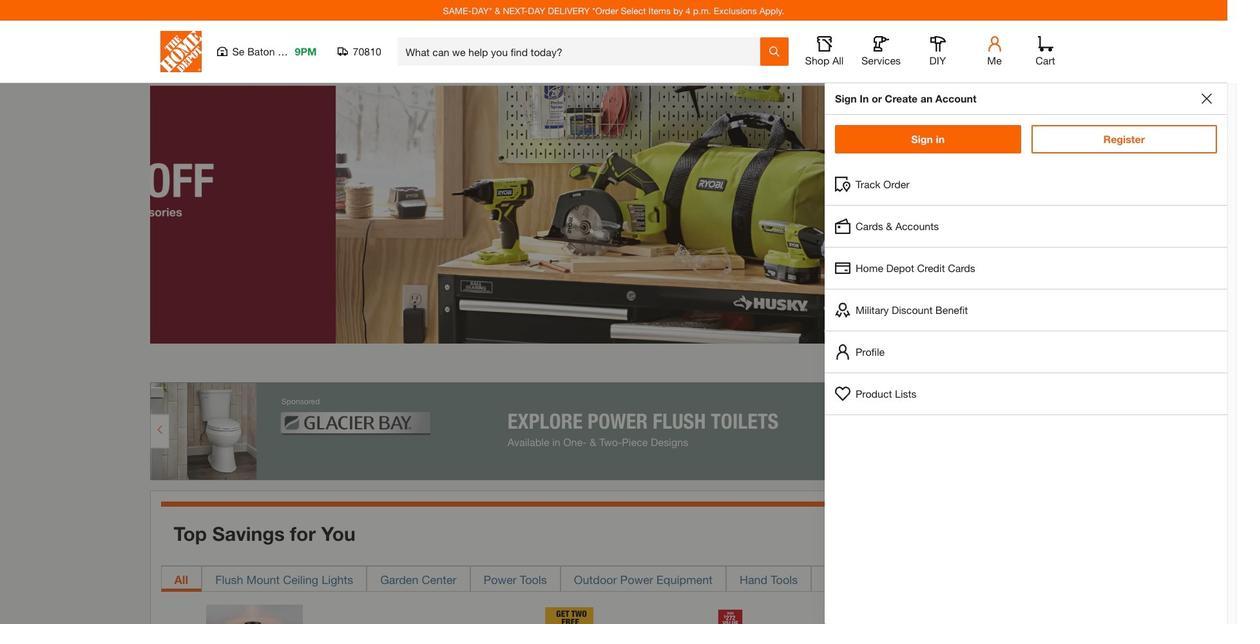 Task type: vqa. For each thing, say whether or not it's contained in the screenshot.
Thursday, FREE
no



Task type: describe. For each thing, give the bounding box(es) containing it.
What can we help you find today? search field
[[406, 38, 760, 65]]

feedback link image
[[1221, 218, 1238, 288]]

m18 18-volt 175-watt lithium-ion powered compact inverter with 6.0 ah battery image
[[712, 605, 809, 624]]

up to 45% off select tools & accessories image
[[0, 86, 538, 344]]

our biggest bath event of the year up to 40% off select bath image
[[548, 86, 1238, 344]]

11.8 in. 1-light eclectic natural rattan and bamboo semi-flush mount ceiling light with black hardware image
[[206, 605, 303, 624]]

drawer close image
[[1203, 93, 1213, 104]]



Task type: locate. For each thing, give the bounding box(es) containing it.
20v max lithium-ion cordless 3-tool combo kit with 5.0 ah battery and 1.7 ah battery image
[[544, 605, 641, 624]]

menu
[[825, 164, 1228, 415]]

the home depot logo image
[[160, 31, 201, 72]]



